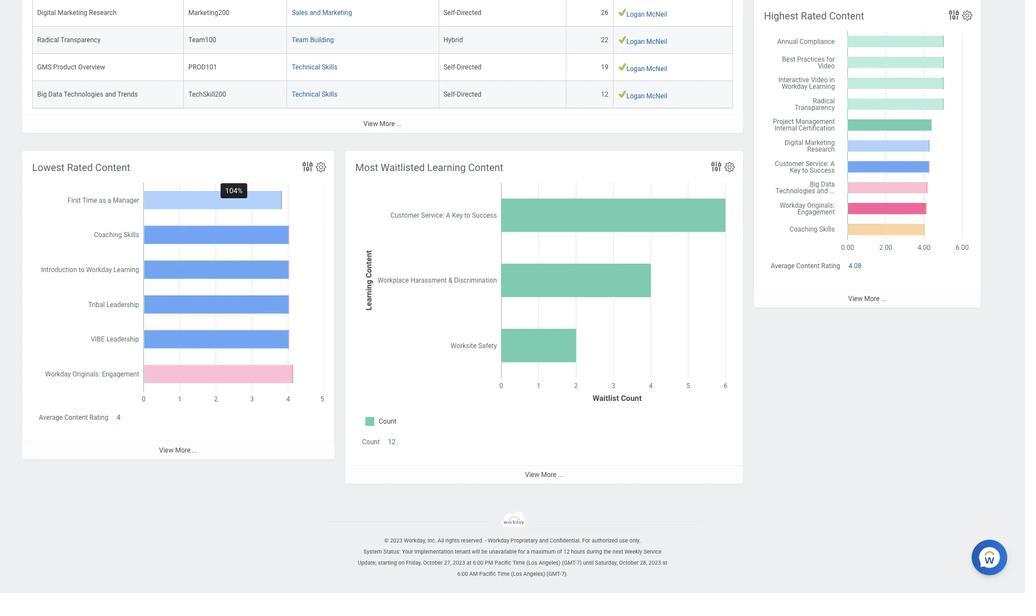 Task type: vqa. For each thing, say whether or not it's contained in the screenshot.
unavailable
yes



Task type: locate. For each thing, give the bounding box(es) containing it.
2023
[[390, 538, 403, 544], [453, 560, 466, 566], [649, 560, 662, 566]]

... inside lowest rated content element
[[192, 447, 198, 455]]

1 vertical spatial 12
[[388, 439, 396, 446]]

self-
[[444, 9, 457, 17], [444, 64, 457, 71], [444, 91, 457, 99]]

2023 right 27,
[[453, 560, 466, 566]]

rated inside 'highest rated content' element
[[802, 10, 827, 22]]

average content rating left '4'
[[39, 414, 108, 422]]

october down weekly
[[619, 560, 639, 566]]

logan mcneil link
[[627, 8, 668, 18], [627, 36, 668, 46], [627, 63, 668, 73], [627, 90, 668, 100]]

2 self-directed from the top
[[444, 64, 482, 71]]

1 directed from the top
[[457, 9, 482, 17]]

... inside most waitlisted learning content element
[[559, 471, 564, 479]]

view inside lowest rated content element
[[159, 447, 174, 455]]

12 right the count
[[388, 439, 396, 446]]

view more ...
[[364, 120, 402, 128], [849, 295, 887, 303], [159, 447, 198, 455], [525, 471, 564, 479]]

1 self-directed element from the top
[[444, 7, 482, 17]]

mcneil for 19
[[647, 65, 668, 73]]

logan mcneil for 12
[[627, 92, 668, 100]]

logan mcneil link for 22
[[627, 36, 668, 46]]

configure and view chart data image
[[301, 160, 315, 173], [710, 160, 724, 173]]

1 vertical spatial technical
[[292, 91, 320, 99]]

technical skills link for prod101
[[292, 61, 338, 71]]

4 logan mcneil link from the top
[[627, 90, 668, 100]]

(gmt- up 7).
[[562, 560, 577, 566]]

angeles) down a at the right bottom of page
[[524, 571, 546, 577]]

view more ... link for lowest rated content
[[22, 441, 335, 460]]

0 vertical spatial technical
[[292, 64, 320, 71]]

more inside 'highest rated content' element
[[865, 295, 880, 303]]

1 vertical spatial average content rating
[[39, 414, 108, 422]]

1 logan from the top
[[627, 11, 645, 18]]

row containing big data technologies and trends
[[32, 81, 734, 109]]

3 directed from the top
[[457, 91, 482, 99]]

12 down 19 at the right top of the page
[[601, 91, 609, 99]]

0 vertical spatial 6:00
[[473, 560, 484, 566]]

weekly
[[625, 549, 643, 555]]

3 logan mcneil link from the top
[[627, 63, 668, 73]]

self-directed
[[444, 9, 482, 17], [444, 64, 482, 71], [444, 91, 482, 99]]

view more ... inside most waitlisted learning content element
[[525, 471, 564, 479]]

0 vertical spatial and
[[310, 9, 321, 17]]

more inside lowest rated content element
[[175, 447, 191, 455]]

1 horizontal spatial rated
[[802, 10, 827, 22]]

pacific down unavailable
[[495, 560, 512, 566]]

2 at from the left
[[663, 560, 668, 566]]

rating inside lowest rated content element
[[90, 414, 108, 422]]

average content rating inside 'highest rated content' element
[[771, 262, 841, 270]]

0 horizontal spatial rated
[[67, 162, 93, 173]]

0 vertical spatial self-directed
[[444, 9, 482, 17]]

6:00 left pm
[[473, 560, 484, 566]]

©
[[385, 538, 389, 544]]

1 horizontal spatial rating
[[822, 262, 841, 270]]

2 vertical spatial self-directed
[[444, 91, 482, 99]]

12 inside button
[[388, 439, 396, 446]]

3 logan from the top
[[627, 65, 645, 73]]

view more ... inside 'highest rated content' element
[[849, 295, 887, 303]]

0 vertical spatial self-
[[444, 9, 457, 17]]

1 horizontal spatial october
[[619, 560, 639, 566]]

0 horizontal spatial (gmt-
[[547, 571, 562, 577]]

1 horizontal spatial time
[[513, 560, 525, 566]]

data
[[48, 91, 62, 99]]

12 right of
[[564, 549, 570, 555]]

0 vertical spatial self-directed element
[[444, 7, 482, 17]]

0 vertical spatial skills
[[322, 64, 338, 71]]

content
[[830, 10, 865, 22], [95, 162, 130, 173], [469, 162, 504, 173], [797, 262, 820, 270], [64, 414, 88, 422]]

2 horizontal spatial and
[[540, 538, 549, 544]]

2 vertical spatial self-directed element
[[444, 89, 482, 99]]

row containing radical transparency
[[32, 27, 734, 54]]

am
[[470, 571, 478, 577]]

view more ... for most waitlisted learning content
[[525, 471, 564, 479]]

2 horizontal spatial 12
[[601, 91, 609, 99]]

1 mcneil from the top
[[647, 11, 668, 18]]

rating for lowest rated content
[[90, 414, 108, 422]]

rating
[[822, 262, 841, 270], [90, 414, 108, 422]]

pacific down pm
[[480, 571, 496, 577]]

1 skills from the top
[[322, 64, 338, 71]]

logan
[[627, 11, 645, 18], [627, 38, 645, 46], [627, 65, 645, 73], [627, 92, 645, 100]]

configure and view chart data image for lowest rated content
[[301, 160, 315, 173]]

big
[[37, 91, 47, 99]]

1 logan mcneil from the top
[[627, 11, 668, 18]]

0 vertical spatial angeles)
[[539, 560, 561, 566]]

mcneil for 12
[[647, 92, 668, 100]]

technical
[[292, 64, 320, 71], [292, 91, 320, 99]]

average inside 'highest rated content' element
[[771, 262, 795, 270]]

logan for 22
[[627, 38, 645, 46]]

0 horizontal spatial time
[[498, 571, 510, 577]]

1 horizontal spatial 6:00
[[473, 560, 484, 566]]

reserved.
[[461, 538, 484, 544]]

technologies
[[64, 91, 103, 99]]

rated right highest
[[802, 10, 827, 22]]

of
[[557, 549, 563, 555]]

1 technical from the top
[[292, 64, 320, 71]]

2 vertical spatial self-
[[444, 91, 457, 99]]

1 horizontal spatial marketing
[[323, 9, 352, 17]]

average inside lowest rated content element
[[39, 414, 63, 422]]

0 vertical spatial rating
[[822, 262, 841, 270]]

1 vertical spatial self-directed
[[444, 64, 482, 71]]

2 technical skills link from the top
[[292, 89, 338, 99]]

0 horizontal spatial average
[[39, 414, 63, 422]]

1 configure and view chart data image from the left
[[301, 160, 315, 173]]

self-directed element
[[444, 7, 482, 17], [444, 61, 482, 71], [444, 89, 482, 99]]

rated
[[802, 10, 827, 22], [67, 162, 93, 173]]

view for most waitlisted learning content
[[525, 471, 540, 479]]

technical skills for prod101
[[292, 64, 338, 71]]

2 self- from the top
[[444, 64, 457, 71]]

rating left 4.08
[[822, 262, 841, 270]]

1 horizontal spatial average
[[771, 262, 795, 270]]

service
[[644, 549, 662, 555]]

configure and view chart data image inside most waitlisted learning content element
[[710, 160, 724, 173]]

more for most waitlisted learning content
[[542, 471, 557, 479]]

(los
[[527, 560, 538, 566], [511, 571, 522, 577]]

average for lowest
[[39, 414, 63, 422]]

2 technical from the top
[[292, 91, 320, 99]]

pacific
[[495, 560, 512, 566], [480, 571, 496, 577]]

0 horizontal spatial rating
[[90, 414, 108, 422]]

october down "implementation"
[[423, 560, 443, 566]]

highest
[[765, 10, 799, 22]]

0 vertical spatial time
[[513, 560, 525, 566]]

1 vertical spatial self-
[[444, 64, 457, 71]]

confidential.
[[550, 538, 581, 544]]

hours
[[572, 549, 586, 555]]

1 self-directed from the top
[[444, 9, 482, 17]]

and
[[310, 9, 321, 17], [105, 91, 116, 99], [540, 538, 549, 544]]

1 horizontal spatial 2023
[[453, 560, 466, 566]]

lowest
[[32, 162, 65, 173]]

more for highest rated content
[[865, 295, 880, 303]]

1 vertical spatial time
[[498, 571, 510, 577]]

most
[[356, 162, 379, 173]]

22
[[601, 36, 609, 44]]

3 self- from the top
[[444, 91, 457, 99]]

... inside 'highest rated content' element
[[882, 295, 887, 303]]

0 horizontal spatial october
[[423, 560, 443, 566]]

configure and view chart data image for most waitlisted learning content
[[710, 160, 724, 173]]

4 logan mcneil from the top
[[627, 92, 668, 100]]

view for lowest rated content
[[159, 447, 174, 455]]

angeles) down maximum
[[539, 560, 561, 566]]

2 row from the top
[[32, 27, 734, 54]]

marketing right digital
[[58, 9, 87, 17]]

2 self-directed element from the top
[[444, 61, 482, 71]]

directed
[[457, 9, 482, 17], [457, 64, 482, 71], [457, 91, 482, 99]]

team
[[292, 36, 309, 44]]

view more ... inside lowest rated content element
[[159, 447, 198, 455]]

view inside most waitlisted learning content element
[[525, 471, 540, 479]]

2 logan mcneil from the top
[[627, 38, 668, 46]]

1 horizontal spatial (gmt-
[[562, 560, 577, 566]]

most popular media / courses element
[[22, 0, 744, 133]]

2 technical skills from the top
[[292, 91, 338, 99]]

0 vertical spatial 12
[[601, 91, 609, 99]]

hybrid element
[[444, 34, 463, 44]]

1 horizontal spatial at
[[663, 560, 668, 566]]

1 vertical spatial technical skills link
[[292, 89, 338, 99]]

view more ... link for most waitlisted learning content
[[346, 466, 744, 484]]

1 vertical spatial self-directed element
[[444, 61, 482, 71]]

2 logan mcneil link from the top
[[627, 36, 668, 46]]

2 vertical spatial and
[[540, 538, 549, 544]]

saturday,
[[596, 560, 618, 566]]

time down "for"
[[513, 560, 525, 566]]

technical skills
[[292, 64, 338, 71], [292, 91, 338, 99]]

self-directed element for 12
[[444, 89, 482, 99]]

2 vertical spatial directed
[[457, 91, 482, 99]]

3 self-directed element from the top
[[444, 89, 482, 99]]

configure lowest rated content image
[[315, 161, 327, 173]]

0 vertical spatial technical skills
[[292, 64, 338, 71]]

view inside 'highest rated content' element
[[849, 295, 863, 303]]

row containing digital marketing research
[[32, 0, 734, 27]]

...
[[397, 120, 402, 128], [882, 295, 887, 303], [192, 447, 198, 455], [559, 471, 564, 479]]

digital marketing research
[[37, 9, 117, 17]]

2 mcneil from the top
[[647, 38, 668, 46]]

at right 28,
[[663, 560, 668, 566]]

6:00 left am
[[458, 571, 468, 577]]

technical skills link for techskill200
[[292, 89, 338, 99]]

average content rating for highest
[[771, 262, 841, 270]]

time down unavailable
[[498, 571, 510, 577]]

row
[[32, 0, 734, 27], [32, 27, 734, 54], [32, 54, 734, 81], [32, 81, 734, 109]]

0 horizontal spatial at
[[467, 560, 472, 566]]

marketing
[[58, 9, 87, 17], [323, 9, 352, 17]]

4 mcneil from the top
[[647, 92, 668, 100]]

skills
[[322, 64, 338, 71], [322, 91, 338, 99]]

marketing up building
[[323, 9, 352, 17]]

the
[[604, 549, 612, 555]]

average content rating
[[771, 262, 841, 270], [39, 414, 108, 422]]

at up am
[[467, 560, 472, 566]]

average content rating inside lowest rated content element
[[39, 414, 108, 422]]

1 horizontal spatial (los
[[527, 560, 538, 566]]

implementation
[[415, 549, 454, 555]]

sales and marketing link
[[292, 7, 352, 17]]

4 row from the top
[[32, 81, 734, 109]]

logan mcneil link for 26
[[627, 8, 668, 18]]

1 at from the left
[[467, 560, 472, 566]]

27,
[[444, 560, 452, 566]]

(los down a at the right bottom of page
[[527, 560, 538, 566]]

1 vertical spatial (los
[[511, 571, 522, 577]]

1 vertical spatial and
[[105, 91, 116, 99]]

configure and view chart data image left configure lowest rated content image
[[301, 160, 315, 173]]

configure most waitlisted learning content image
[[724, 161, 736, 173]]

1 vertical spatial rating
[[90, 414, 108, 422]]

and up maximum
[[540, 538, 549, 544]]

directed for 12
[[457, 91, 482, 99]]

proprietary
[[511, 538, 538, 544]]

1 technical skills link from the top
[[292, 61, 338, 71]]

october
[[423, 560, 443, 566], [619, 560, 639, 566]]

lowest rated content element
[[22, 151, 335, 460]]

and left trends
[[105, 91, 116, 99]]

rating left '4'
[[90, 414, 108, 422]]

rating for highest rated content
[[822, 262, 841, 270]]

configure and view chart data image left configure most waitlisted learning content icon
[[710, 160, 724, 173]]

(gmt- down of
[[547, 571, 562, 577]]

rated inside lowest rated content element
[[67, 162, 93, 173]]

unavailable
[[489, 549, 517, 555]]

... for highest rated content
[[882, 295, 887, 303]]

waitlisted
[[381, 162, 425, 173]]

1 vertical spatial angeles)
[[524, 571, 546, 577]]

1 row from the top
[[32, 0, 734, 27]]

1 horizontal spatial configure and view chart data image
[[710, 160, 724, 173]]

1 vertical spatial skills
[[322, 91, 338, 99]]

skills for prod101
[[322, 64, 338, 71]]

prod101
[[189, 64, 217, 71]]

2 logan from the top
[[627, 38, 645, 46]]

rating inside 'highest rated content' element
[[822, 262, 841, 270]]

footer
[[0, 512, 1026, 580]]

0 horizontal spatial average content rating
[[39, 414, 108, 422]]

rated for lowest
[[67, 162, 93, 173]]

3 row from the top
[[32, 54, 734, 81]]

4 logan from the top
[[627, 92, 645, 100]]

time
[[513, 560, 525, 566], [498, 571, 510, 577]]

1 logan mcneil link from the top
[[627, 8, 668, 18]]

2023 right 28,
[[649, 560, 662, 566]]

0 horizontal spatial 6:00
[[458, 571, 468, 577]]

3 mcneil from the top
[[647, 65, 668, 73]]

logan mcneil for 19
[[627, 65, 668, 73]]

rated right lowest
[[67, 162, 93, 173]]

1 vertical spatial 6:00
[[458, 571, 468, 577]]

1 vertical spatial rated
[[67, 162, 93, 173]]

0 horizontal spatial 2023
[[390, 538, 403, 544]]

view more ... link
[[22, 115, 744, 133], [755, 290, 981, 308], [22, 441, 335, 460], [346, 466, 744, 484]]

1 october from the left
[[423, 560, 443, 566]]

2023 right ©
[[390, 538, 403, 544]]

logan for 26
[[627, 11, 645, 18]]

0 vertical spatial average
[[771, 262, 795, 270]]

2 marketing from the left
[[323, 9, 352, 17]]

and right sales
[[310, 9, 321, 17]]

2 configure and view chart data image from the left
[[710, 160, 724, 173]]

1 vertical spatial directed
[[457, 64, 482, 71]]

1 horizontal spatial 12
[[564, 549, 570, 555]]

average
[[771, 262, 795, 270], [39, 414, 63, 422]]

0 horizontal spatial configure and view chart data image
[[301, 160, 315, 173]]

be
[[482, 549, 488, 555]]

0 horizontal spatial 12
[[388, 439, 396, 446]]

19
[[601, 64, 609, 71]]

1 horizontal spatial average content rating
[[771, 262, 841, 270]]

(gmt-
[[562, 560, 577, 566], [547, 571, 562, 577]]

view more ... for lowest rated content
[[159, 447, 198, 455]]

0 vertical spatial technical skills link
[[292, 61, 338, 71]]

3 logan mcneil from the top
[[627, 65, 668, 73]]

will
[[472, 549, 480, 555]]

0 vertical spatial directed
[[457, 9, 482, 17]]

1 technical skills from the top
[[292, 64, 338, 71]]

skills for techskill200
[[322, 91, 338, 99]]

2 directed from the top
[[457, 64, 482, 71]]

friday,
[[406, 560, 422, 566]]

1 vertical spatial technical skills
[[292, 91, 338, 99]]

1 vertical spatial average
[[39, 414, 63, 422]]

3 self-directed from the top
[[444, 91, 482, 99]]

4.08
[[849, 262, 862, 270]]

configure highest rated content image
[[962, 9, 974, 22]]

0 vertical spatial average content rating
[[771, 262, 841, 270]]

workday,
[[404, 538, 426, 544]]

technical skills link
[[292, 61, 338, 71], [292, 89, 338, 99]]

for
[[583, 538, 591, 544]]

count
[[362, 439, 380, 446]]

self-directed for 19
[[444, 64, 482, 71]]

2 horizontal spatial 2023
[[649, 560, 662, 566]]

2 skills from the top
[[322, 91, 338, 99]]

(los down "for"
[[511, 571, 522, 577]]

0 horizontal spatial marketing
[[58, 9, 87, 17]]

0 vertical spatial rated
[[802, 10, 827, 22]]

1 horizontal spatial and
[[310, 9, 321, 17]]

28,
[[640, 560, 648, 566]]

2 october from the left
[[619, 560, 639, 566]]

average content rating left 4.08
[[771, 262, 841, 270]]

average for highest
[[771, 262, 795, 270]]

workday
[[488, 538, 510, 544]]

until
[[583, 560, 594, 566]]

more inside most waitlisted learning content element
[[542, 471, 557, 479]]

2 vertical spatial 12
[[564, 549, 570, 555]]



Task type: describe. For each thing, give the bounding box(es) containing it.
inc.
[[428, 538, 437, 544]]

row containing gms product overview
[[32, 54, 734, 81]]

sales and marketing
[[292, 9, 352, 17]]

system
[[364, 549, 382, 555]]

update;
[[358, 560, 377, 566]]

highest rated content element
[[755, 0, 981, 308]]

© 2023 workday, inc. all rights reserved. - workday proprietary and confidential. for authorized use only. system status: your implementation tenant will be unavailable for a maximum of 12 hours during the next weekly service update; starting on friday, october 27, 2023 at 6:00 pm pacific time (los angeles) (gmt-7) until saturday, october 28, 2023 at 6:00 am pacific time (los angeles) (gmt-7).
[[358, 538, 668, 577]]

rated for highest
[[802, 10, 827, 22]]

gms
[[37, 64, 52, 71]]

logan mcneil for 22
[[627, 38, 668, 46]]

7).
[[562, 571, 568, 577]]

team100
[[189, 36, 216, 44]]

0 vertical spatial (los
[[527, 560, 538, 566]]

logan mcneil link for 19
[[627, 63, 668, 73]]

0 horizontal spatial and
[[105, 91, 116, 99]]

rights
[[446, 538, 460, 544]]

directed for 19
[[457, 64, 482, 71]]

more for lowest rated content
[[175, 447, 191, 455]]

overview
[[78, 64, 105, 71]]

1 vertical spatial (gmt-
[[547, 571, 562, 577]]

technical for techskill200
[[292, 91, 320, 99]]

during
[[587, 549, 603, 555]]

for
[[519, 549, 526, 555]]

logan for 12
[[627, 92, 645, 100]]

0 horizontal spatial (los
[[511, 571, 522, 577]]

lowest rated content
[[32, 162, 130, 173]]

mcneil for 22
[[647, 38, 668, 46]]

radical transparency
[[37, 36, 101, 44]]

mcneil for 26
[[647, 11, 668, 18]]

technical for prod101
[[292, 64, 320, 71]]

0 vertical spatial pacific
[[495, 560, 512, 566]]

product
[[53, 64, 77, 71]]

4 button
[[117, 414, 122, 422]]

learning
[[428, 162, 466, 173]]

logan mcneil for 26
[[627, 11, 668, 18]]

highest rated content
[[765, 10, 865, 22]]

hybrid
[[444, 36, 463, 44]]

view inside most popular media / courses element
[[364, 120, 378, 128]]

transparency
[[61, 36, 101, 44]]

only.
[[630, 538, 641, 544]]

logan mcneil link for 12
[[627, 90, 668, 100]]

research
[[89, 9, 117, 17]]

most waitlisted learning content
[[356, 162, 504, 173]]

your
[[402, 549, 413, 555]]

4
[[117, 414, 121, 422]]

all
[[438, 538, 444, 544]]

self-directed element for 19
[[444, 61, 482, 71]]

1 vertical spatial pacific
[[480, 571, 496, 577]]

next
[[613, 549, 624, 555]]

26
[[601, 9, 609, 17]]

7)
[[577, 560, 582, 566]]

technical skills for techskill200
[[292, 91, 338, 99]]

12 inside row
[[601, 91, 609, 99]]

team building
[[292, 36, 334, 44]]

0 vertical spatial (gmt-
[[562, 560, 577, 566]]

gms product overview
[[37, 64, 105, 71]]

... for most waitlisted learning content
[[559, 471, 564, 479]]

trends
[[118, 91, 138, 99]]

digital
[[37, 9, 56, 17]]

1 marketing from the left
[[58, 9, 87, 17]]

pm
[[485, 560, 494, 566]]

12 button
[[388, 438, 398, 447]]

-
[[485, 538, 487, 544]]

a
[[527, 549, 530, 555]]

footer containing © 2023 workday, inc. all rights reserved. - workday proprietary and confidential. for authorized use only. system status: your implementation tenant will be unavailable for a maximum of 12 hours during the next weekly service update; starting on friday, october 27, 2023 at 6:00 pm pacific time (los angeles) (gmt-7) until saturday, october 28, 2023 at 6:00 am pacific time (los angeles) (gmt-7).
[[0, 512, 1026, 580]]

self- for 19
[[444, 64, 457, 71]]

configure and view chart data image
[[948, 8, 961, 22]]

self- for 12
[[444, 91, 457, 99]]

building
[[310, 36, 334, 44]]

and inside sales and marketing link
[[310, 9, 321, 17]]

view more ... for highest rated content
[[849, 295, 887, 303]]

more inside most popular media / courses element
[[380, 120, 395, 128]]

and inside © 2023 workday, inc. all rights reserved. - workday proprietary and confidential. for authorized use only. system status: your implementation tenant will be unavailable for a maximum of 12 hours during the next weekly service update; starting on friday, october 27, 2023 at 6:00 pm pacific time (los angeles) (gmt-7) until saturday, october 28, 2023 at 6:00 am pacific time (los angeles) (gmt-7).
[[540, 538, 549, 544]]

... for lowest rated content
[[192, 447, 198, 455]]

view more ... link for highest rated content
[[755, 290, 981, 308]]

4.08 button
[[849, 262, 864, 271]]

starting
[[378, 560, 397, 566]]

marketing200
[[189, 9, 230, 17]]

use
[[620, 538, 628, 544]]

logan for 19
[[627, 65, 645, 73]]

on
[[399, 560, 405, 566]]

view more ... inside most popular media / courses element
[[364, 120, 402, 128]]

sales
[[292, 9, 308, 17]]

12 inside © 2023 workday, inc. all rights reserved. - workday proprietary and confidential. for authorized use only. system status: your implementation tenant will be unavailable for a maximum of 12 hours during the next weekly service update; starting on friday, october 27, 2023 at 6:00 pm pacific time (los angeles) (gmt-7) until saturday, october 28, 2023 at 6:00 am pacific time (los angeles) (gmt-7).
[[564, 549, 570, 555]]

techskill200
[[189, 91, 226, 99]]

104%
[[225, 187, 243, 195]]

self-directed for 12
[[444, 91, 482, 99]]

view for highest rated content
[[849, 295, 863, 303]]

radical
[[37, 36, 59, 44]]

tenant
[[455, 549, 471, 555]]

1 self- from the top
[[444, 9, 457, 17]]

team building link
[[292, 34, 334, 44]]

authorized
[[592, 538, 618, 544]]

maximum
[[531, 549, 556, 555]]

... inside most popular media / courses element
[[397, 120, 402, 128]]

status:
[[384, 549, 401, 555]]

big data technologies and trends
[[37, 91, 138, 99]]

average content rating for lowest
[[39, 414, 108, 422]]

most waitlisted learning content element
[[346, 151, 744, 484]]



